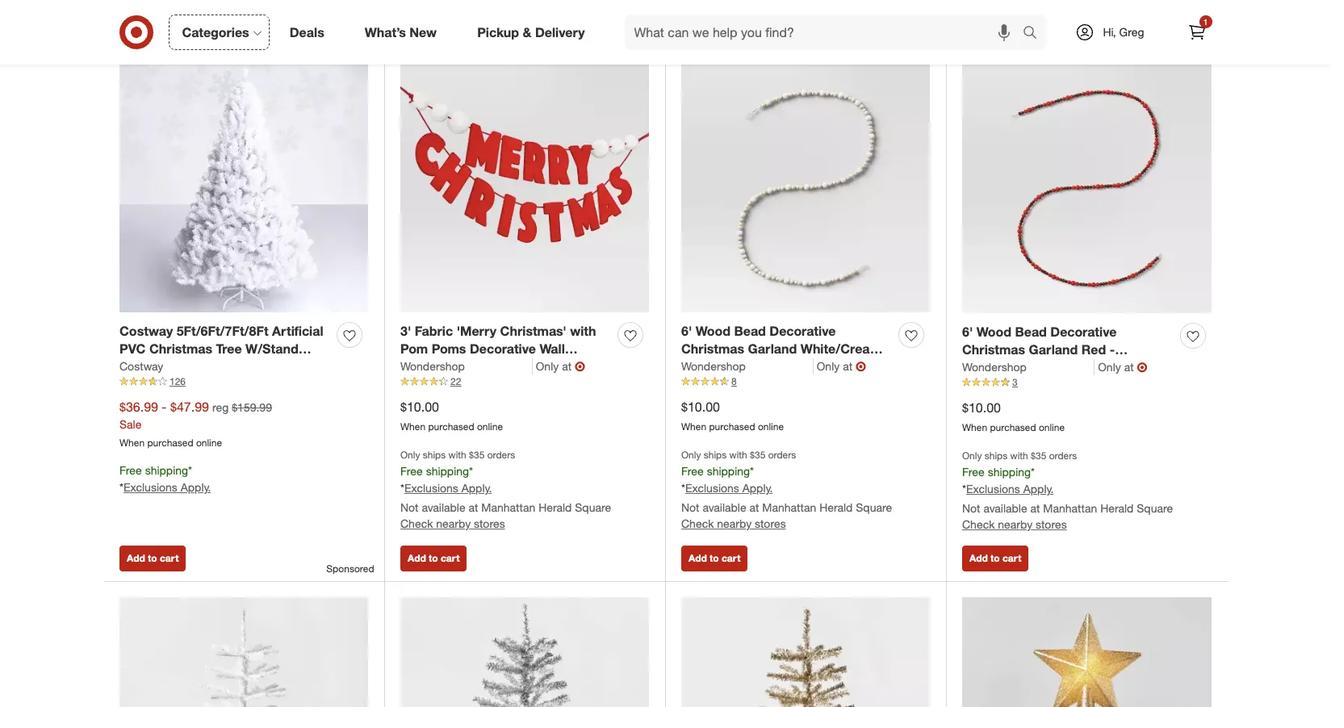Task type: describe. For each thing, give the bounding box(es) containing it.
6' wood bead decorative christmas garland red - wondershop™ link
[[962, 323, 1174, 376]]

1
[[1203, 17, 1208, 27]]

exclusions for 6' wood bead decorative christmas garland white/cream - wondershop™
[[685, 481, 739, 495]]

¬ for 6' wood bead decorative christmas garland white/cream - wondershop™
[[856, 359, 866, 375]]

3 link
[[962, 376, 1212, 390]]

stores for poms
[[474, 517, 505, 530]]

red inside 3' fabric 'merry christmas' with pom poms decorative wall garland red - wondershop™
[[453, 359, 478, 376]]

free shipping * * exclusions apply.
[[119, 463, 211, 494]]

only ships with $35 orders free shipping * * exclusions apply. not available at manhattan herald square check nearby stores for poms
[[400, 449, 611, 530]]

with for 3' fabric 'merry christmas' with pom poms decorative wall garland red - wondershop™
[[448, 449, 466, 461]]

1 horizontal spatial sponsored
[[1180, 22, 1227, 34]]

costway link
[[119, 359, 163, 375]]

126
[[170, 376, 186, 388]]

'merry
[[457, 323, 497, 339]]

wood for 6' wood bead decorative christmas garland white/cream - wondershop™
[[696, 323, 731, 339]]

wondershop for 3' fabric 'merry christmas' with pom poms decorative wall garland red - wondershop™
[[400, 359, 465, 373]]

sale
[[119, 417, 142, 431]]

categories link
[[168, 15, 269, 50]]

manhattan for white/cream
[[762, 500, 816, 514]]

christmas'
[[500, 323, 566, 339]]

search button
[[1015, 15, 1054, 53]]

5ft/6ft/7ft/8ft
[[176, 323, 268, 339]]

$35 for white/cream
[[750, 449, 765, 461]]

herald for 3' fabric 'merry christmas' with pom poms decorative wall garland red - wondershop™
[[538, 500, 572, 514]]

- inside $36.99 - $47.99 reg $159.99 sale when purchased online
[[162, 399, 167, 415]]

$10.00 when purchased online for 3' fabric 'merry christmas' with pom poms decorative wall garland red - wondershop™
[[400, 399, 503, 433]]

1 link
[[1179, 15, 1214, 50]]

shipping inside free shipping * * exclusions apply.
[[145, 463, 188, 477]]

8
[[731, 376, 737, 388]]

to for costway 5ft/6ft/7ft/8ft artificial pvc christmas tree w/stand holiday season indoor outdoor white
[[148, 552, 157, 564]]

orders for poms
[[487, 449, 515, 461]]

free inside free shipping * * exclusions apply.
[[119, 463, 142, 477]]

poms
[[432, 341, 466, 357]]

only at ¬ for 3' fabric 'merry christmas' with pom poms decorative wall garland red - wondershop™
[[536, 359, 585, 375]]

decorative inside 3' fabric 'merry christmas' with pom poms decorative wall garland red - wondershop™
[[470, 341, 536, 357]]

wondershop for 6' wood bead decorative christmas garland red - wondershop™
[[962, 360, 1027, 374]]

shipping for 6' wood bead decorative christmas garland white/cream - wondershop™
[[707, 464, 750, 478]]

when for 6' wood bead decorative christmas garland red - wondershop™
[[962, 422, 987, 434]]

what's new link
[[351, 15, 457, 50]]

purchased for 3' fabric 'merry christmas' with pom poms decorative wall garland red - wondershop™
[[428, 421, 474, 433]]

add for 3' fabric 'merry christmas' with pom poms decorative wall garland red - wondershop™
[[408, 552, 426, 564]]

bead for red
[[1015, 323, 1047, 339]]

only at ¬ for 6' wood bead decorative christmas garland red - wondershop™
[[1098, 359, 1147, 376]]

check nearby stores button for 6' wood bead decorative christmas garland red - wondershop™
[[962, 517, 1067, 533]]

with inside 3' fabric 'merry christmas' with pom poms decorative wall garland red - wondershop™
[[570, 323, 596, 339]]

artificial
[[272, 323, 323, 339]]

only ships with $35 orders free shipping * * exclusions apply. not available at manhattan herald square check nearby stores for white/cream
[[681, 449, 892, 530]]

6' for 6' wood bead decorative christmas garland red - wondershop™
[[962, 323, 973, 339]]

ships for 3' fabric 'merry christmas' with pom poms decorative wall garland red - wondershop™
[[423, 449, 446, 461]]

wondershop link for poms
[[400, 359, 532, 375]]

add to cart for 6' wood bead decorative christmas garland red - wondershop™
[[969, 552, 1021, 564]]

$36.99 - $47.99 reg $159.99 sale when purchased online
[[119, 399, 272, 449]]

- inside "6' wood bead decorative christmas garland red - wondershop™"
[[1110, 342, 1115, 358]]

add to cart button for 6' wood bead decorative christmas garland red - wondershop™
[[962, 545, 1029, 571]]

garland for white/cream
[[748, 341, 797, 357]]

apply. for 3' fabric 'merry christmas' with pom poms decorative wall garland red - wondershop™
[[461, 481, 492, 495]]

shipping for 3' fabric 'merry christmas' with pom poms decorative wall garland red - wondershop™
[[426, 464, 469, 478]]

3'
[[400, 323, 411, 339]]

when inside $36.99 - $47.99 reg $159.99 sale when purchased online
[[119, 437, 145, 449]]

0 horizontal spatial sponsored
[[326, 562, 374, 574]]

bead for white/cream
[[734, 323, 766, 339]]

add to cart button for costway 5ft/6ft/7ft/8ft artificial pvc christmas tree w/stand holiday season indoor outdoor white
[[119, 545, 186, 571]]

add for costway 5ft/6ft/7ft/8ft artificial pvc christmas tree w/stand holiday season indoor outdoor white
[[127, 552, 145, 564]]

add to cart button for 6' wood bead decorative christmas garland white/cream - wondershop™
[[681, 545, 748, 571]]

red inside "6' wood bead decorative christmas garland red - wondershop™"
[[1081, 342, 1106, 358]]

$36.99
[[119, 399, 158, 415]]

garland inside 3' fabric 'merry christmas' with pom poms decorative wall garland red - wondershop™
[[400, 359, 449, 376]]

$10.00 when purchased online for 6' wood bead decorative christmas garland white/cream - wondershop™
[[681, 399, 784, 433]]

categories
[[182, 24, 249, 40]]

when for 6' wood bead decorative christmas garland white/cream - wondershop™
[[681, 421, 706, 433]]

apply. inside free shipping * * exclusions apply.
[[181, 480, 211, 494]]

add to cart for 3' fabric 'merry christmas' with pom poms decorative wall garland red - wondershop™
[[408, 552, 460, 564]]

with for 6' wood bead decorative christmas garland red - wondershop™
[[1010, 450, 1028, 462]]

fabric
[[415, 323, 453, 339]]

white
[[119, 378, 155, 394]]

6' wood bead decorative christmas garland white/cream - wondershop™
[[681, 323, 890, 376]]

$10.00 when purchased online for 6' wood bead decorative christmas garland red - wondershop™
[[962, 400, 1065, 434]]

to for 6' wood bead decorative christmas garland red - wondershop™
[[990, 552, 1000, 564]]

orders for red
[[1049, 450, 1077, 462]]

$159.99
[[232, 401, 272, 414]]

nearby for 3' fabric 'merry christmas' with pom poms decorative wall garland red - wondershop™
[[436, 517, 471, 530]]

free for 6' wood bead decorative christmas garland red - wondershop™
[[962, 465, 985, 479]]

with for 6' wood bead decorative christmas garland white/cream - wondershop™
[[729, 449, 747, 461]]

herald for 6' wood bead decorative christmas garland white/cream - wondershop™
[[819, 500, 853, 514]]

available for 3' fabric 'merry christmas' with pom poms decorative wall garland red - wondershop™
[[422, 500, 465, 514]]

square for 3' fabric 'merry christmas' with pom poms decorative wall garland red - wondershop™
[[575, 500, 611, 514]]

outdoor
[[262, 359, 312, 376]]

3' fabric 'merry christmas' with pom poms decorative wall garland red - wondershop™
[[400, 323, 596, 376]]

costway 5ft/6ft/7ft/8ft artificial pvc christmas tree w/stand holiday season indoor outdoor white link
[[119, 322, 330, 394]]

online inside $36.99 - $47.99 reg $159.99 sale when purchased online
[[196, 437, 222, 449]]

check for 3' fabric 'merry christmas' with pom poms decorative wall garland red - wondershop™
[[400, 517, 433, 530]]

wall
[[539, 341, 565, 357]]

online for white/cream
[[758, 421, 784, 433]]

$35 for red
[[1031, 450, 1046, 462]]

apply. for 6' wood bead decorative christmas garland white/cream - wondershop™
[[742, 481, 773, 495]]

only ships with $35 orders free shipping * * exclusions apply. not available at manhattan herald square check nearby stores for red
[[962, 450, 1173, 531]]

square for 6' wood bead decorative christmas garland red - wondershop™
[[1137, 501, 1173, 515]]

nearby for 6' wood bead decorative christmas garland white/cream - wondershop™
[[717, 517, 752, 530]]

pom
[[400, 341, 428, 357]]

costway for costway 5ft/6ft/7ft/8ft artificial pvc christmas tree w/stand holiday season indoor outdoor white
[[119, 323, 173, 339]]

wondershop link for red
[[962, 359, 1095, 376]]

$10.00 for 6' wood bead decorative christmas garland red - wondershop™
[[962, 400, 1001, 416]]

pickup & delivery link
[[463, 15, 605, 50]]

wondershop for 6' wood bead decorative christmas garland white/cream - wondershop™
[[681, 359, 746, 373]]



Task type: vqa. For each thing, say whether or not it's contained in the screenshot.
Herald
yes



Task type: locate. For each thing, give the bounding box(es) containing it.
at
[[562, 359, 572, 373], [843, 359, 852, 373], [1124, 360, 1134, 374], [469, 500, 478, 514], [749, 500, 759, 514], [1030, 501, 1040, 515]]

wondershop up 3
[[962, 360, 1027, 374]]

orders down 8 link
[[768, 449, 796, 461]]

0 horizontal spatial $10.00 when purchased online
[[400, 399, 503, 433]]

1 horizontal spatial only at ¬
[[817, 359, 866, 375]]

not for 6' wood bead decorative christmas garland red - wondershop™
[[962, 501, 980, 515]]

when
[[400, 421, 426, 433], [681, 421, 706, 433], [962, 422, 987, 434], [119, 437, 145, 449]]

square for 6' wood bead decorative christmas garland white/cream - wondershop™
[[856, 500, 892, 514]]

0 horizontal spatial wondershop
[[400, 359, 465, 373]]

6' wood bead decorative christmas garland red - wondershop™ image
[[962, 64, 1212, 313], [962, 64, 1212, 313]]

costway down pvc
[[119, 359, 163, 373]]

1 horizontal spatial $35
[[750, 449, 765, 461]]

cart
[[160, 552, 179, 564], [441, 552, 460, 564], [722, 552, 740, 564], [1002, 552, 1021, 564]]

wondershop link for white/cream
[[681, 359, 813, 375]]

add to cart
[[127, 552, 179, 564], [408, 552, 460, 564], [689, 552, 740, 564], [969, 552, 1021, 564]]

add to cart button for 3' fabric 'merry christmas' with pom poms decorative wall garland red - wondershop™
[[400, 545, 467, 571]]

wondershop link up 22
[[400, 359, 532, 375]]

garland inside "6' wood bead decorative christmas garland red - wondershop™"
[[1029, 342, 1078, 358]]

2 add to cart from the left
[[408, 552, 460, 564]]

4 add to cart from the left
[[969, 552, 1021, 564]]

2 horizontal spatial garland
[[1029, 342, 1078, 358]]

check
[[400, 517, 433, 530], [681, 517, 714, 530], [962, 517, 995, 531]]

wood
[[696, 323, 731, 339], [976, 323, 1011, 339]]

advertisement region
[[104, 0, 1227, 21]]

- inside 3' fabric 'merry christmas' with pom poms decorative wall garland red - wondershop™
[[481, 359, 486, 376]]

0 horizontal spatial $10.00
[[400, 399, 439, 415]]

stores for red
[[1036, 517, 1067, 531]]

1 costway from the top
[[119, 323, 173, 339]]

add for 6' wood bead decorative christmas garland white/cream - wondershop™
[[689, 552, 707, 564]]

pickup & delivery
[[477, 24, 585, 40]]

- right 22
[[481, 359, 486, 376]]

greg
[[1119, 25, 1144, 39]]

stores for white/cream
[[755, 517, 786, 530]]

2 horizontal spatial $35
[[1031, 450, 1046, 462]]

to for 3' fabric 'merry christmas' with pom poms decorative wall garland red - wondershop™
[[429, 552, 438, 564]]

1 horizontal spatial manhattan
[[762, 500, 816, 514]]

garland up 8 link
[[748, 341, 797, 357]]

orders down 22 link on the bottom left of the page
[[487, 449, 515, 461]]

apply.
[[181, 480, 211, 494], [461, 481, 492, 495], [742, 481, 773, 495], [1023, 482, 1054, 496]]

0 vertical spatial red
[[1081, 342, 1106, 358]]

purchased inside $36.99 - $47.99 reg $159.99 sale when purchased online
[[147, 437, 193, 449]]

when for 3' fabric 'merry christmas' with pom poms decorative wall garland red - wondershop™
[[400, 421, 426, 433]]

only at ¬ for 6' wood bead decorative christmas garland white/cream - wondershop™
[[817, 359, 866, 375]]

What can we help you find? suggestions appear below search field
[[624, 15, 1026, 50]]

4 add to cart button from the left
[[962, 545, 1029, 571]]

1 to from the left
[[148, 552, 157, 564]]

1 vertical spatial costway
[[119, 359, 163, 373]]

1 horizontal spatial orders
[[768, 449, 796, 461]]

pvc
[[119, 341, 146, 357]]

christmas inside 6' wood bead decorative christmas garland white/cream - wondershop™
[[681, 341, 744, 357]]

2 horizontal spatial wondershop link
[[962, 359, 1095, 376]]

1 add to cart button from the left
[[119, 545, 186, 571]]

1 add from the left
[[127, 552, 145, 564]]

available for 6' wood bead decorative christmas garland red - wondershop™
[[983, 501, 1027, 515]]

wood for 6' wood bead decorative christmas garland red - wondershop™
[[976, 323, 1011, 339]]

garland up the 3 link
[[1029, 342, 1078, 358]]

wondershop link
[[400, 359, 532, 375], [681, 359, 813, 375], [962, 359, 1095, 376]]

garland for red
[[1029, 342, 1078, 358]]

24" unlit tinsel mini artificial christmas tree white - wondershop™ image
[[119, 597, 368, 707], [119, 597, 368, 707]]

0 horizontal spatial only at ¬
[[536, 359, 585, 375]]

reg
[[212, 401, 229, 414]]

8 link
[[681, 375, 930, 389]]

decorative inside "6' wood bead decorative christmas garland red - wondershop™"
[[1050, 323, 1117, 339]]

2 horizontal spatial decorative
[[1050, 323, 1117, 339]]

1 add to cart from the left
[[127, 552, 179, 564]]

0 horizontal spatial square
[[575, 500, 611, 514]]

$10.00 when purchased online
[[400, 399, 503, 433], [681, 399, 784, 433], [962, 400, 1065, 434]]

3
[[1012, 376, 1018, 388]]

decorative up white/cream
[[769, 323, 836, 339]]

check nearby stores button
[[400, 516, 505, 532], [681, 516, 786, 532], [962, 517, 1067, 533]]

w/stand
[[245, 341, 298, 357]]

wondershop™ inside "6' wood bead decorative christmas garland red - wondershop™"
[[962, 360, 1047, 376]]

3 add to cart button from the left
[[681, 545, 748, 571]]

manhattan for poms
[[481, 500, 535, 514]]

christmas inside costway 5ft/6ft/7ft/8ft artificial pvc christmas tree w/stand holiday season indoor outdoor white
[[149, 341, 212, 357]]

exclusions apply. link for 3' fabric 'merry christmas' with pom poms decorative wall garland red - wondershop™
[[404, 481, 492, 495]]

2 horizontal spatial orders
[[1049, 450, 1077, 462]]

4 to from the left
[[990, 552, 1000, 564]]

22
[[450, 376, 461, 388]]

with down 3
[[1010, 450, 1028, 462]]

1 vertical spatial sponsored
[[326, 562, 374, 574]]

not
[[400, 500, 419, 514], [681, 500, 699, 514], [962, 501, 980, 515]]

garland inside 6' wood bead decorative christmas garland white/cream - wondershop™
[[748, 341, 797, 357]]

bead up 3
[[1015, 323, 1047, 339]]

3 add to cart from the left
[[689, 552, 740, 564]]

to for 6' wood bead decorative christmas garland white/cream - wondershop™
[[710, 552, 719, 564]]

purchased for 6' wood bead decorative christmas garland red - wondershop™
[[990, 422, 1036, 434]]

white/cream
[[801, 341, 881, 357]]

3 add from the left
[[689, 552, 707, 564]]

&
[[523, 24, 531, 40]]

bead
[[734, 323, 766, 339], [1015, 323, 1047, 339]]

bead inside "6' wood bead decorative christmas garland red - wondershop™"
[[1015, 323, 1047, 339]]

purchased down 22
[[428, 421, 474, 433]]

3' fabric 'merry christmas' with pom poms decorative wall garland red - wondershop™ link
[[400, 322, 611, 376]]

1 horizontal spatial decorative
[[769, 323, 836, 339]]

-
[[885, 341, 890, 357], [1110, 342, 1115, 358], [481, 359, 486, 376], [162, 399, 167, 415]]

check for 6' wood bead decorative christmas garland white/cream - wondershop™
[[681, 517, 714, 530]]

0 horizontal spatial wood
[[696, 323, 731, 339]]

exclusions apply. link
[[123, 480, 211, 494], [404, 481, 492, 495], [685, 481, 773, 495], [966, 482, 1054, 496]]

bead up 8
[[734, 323, 766, 339]]

1 horizontal spatial $10.00
[[681, 399, 720, 415]]

free for 3' fabric 'merry christmas' with pom poms decorative wall garland red - wondershop™
[[400, 464, 423, 478]]

2 horizontal spatial ¬
[[1137, 359, 1147, 376]]

check nearby stores button for 6' wood bead decorative christmas garland white/cream - wondershop™
[[681, 516, 786, 532]]

2 horizontal spatial not
[[962, 501, 980, 515]]

2 horizontal spatial square
[[1137, 501, 1173, 515]]

6' inside 6' wood bead decorative christmas garland white/cream - wondershop™
[[681, 323, 692, 339]]

online for poms
[[477, 421, 503, 433]]

1 horizontal spatial check nearby stores button
[[681, 516, 786, 532]]

0 horizontal spatial available
[[422, 500, 465, 514]]

with
[[570, 323, 596, 339], [448, 449, 466, 461], [729, 449, 747, 461], [1010, 450, 1028, 462]]

with right the christmas'
[[570, 323, 596, 339]]

0 vertical spatial sponsored
[[1180, 22, 1227, 34]]

- right white/cream
[[885, 341, 890, 357]]

*
[[188, 463, 192, 477], [469, 464, 473, 478], [750, 464, 754, 478], [1031, 465, 1035, 479], [119, 480, 123, 494], [400, 481, 404, 495], [681, 481, 685, 495], [962, 482, 966, 496]]

1 horizontal spatial wood
[[976, 323, 1011, 339]]

costway for costway
[[119, 359, 163, 373]]

sponsored
[[1180, 22, 1227, 34], [326, 562, 374, 574]]

1 horizontal spatial garland
[[748, 341, 797, 357]]

decorative up the 3 link
[[1050, 323, 1117, 339]]

manhattan
[[481, 500, 535, 514], [762, 500, 816, 514], [1043, 501, 1097, 515]]

pickup
[[477, 24, 519, 40]]

24" unlit tinsel mini artificial christmas tree silver - wondershop™ image
[[400, 597, 649, 707], [400, 597, 649, 707]]

1 horizontal spatial available
[[703, 500, 746, 514]]

4 add from the left
[[969, 552, 988, 564]]

1 horizontal spatial wondershop link
[[681, 359, 813, 375]]

to
[[148, 552, 157, 564], [429, 552, 438, 564], [710, 552, 719, 564], [990, 552, 1000, 564]]

wondershop™ for 6' wood bead decorative christmas garland white/cream - wondershop™
[[681, 359, 766, 376]]

22 link
[[400, 375, 649, 389]]

christmas for costway 5ft/6ft/7ft/8ft artificial pvc christmas tree w/stand holiday season indoor outdoor white
[[149, 341, 212, 357]]

0 horizontal spatial $35
[[469, 449, 485, 461]]

126 link
[[119, 375, 368, 389]]

wondershop link up 3
[[962, 359, 1095, 376]]

online
[[477, 421, 503, 433], [758, 421, 784, 433], [1039, 422, 1065, 434], [196, 437, 222, 449]]

2 horizontal spatial stores
[[1036, 517, 1067, 531]]

stores
[[474, 517, 505, 530], [755, 517, 786, 530], [1036, 517, 1067, 531]]

0 horizontal spatial ¬
[[575, 359, 585, 375]]

1 horizontal spatial wondershop
[[681, 359, 746, 373]]

1 horizontal spatial $10.00 when purchased online
[[681, 399, 784, 433]]

- right $36.99 in the left of the page
[[162, 399, 167, 415]]

¬
[[575, 359, 585, 375], [856, 359, 866, 375], [1137, 359, 1147, 376]]

0 horizontal spatial stores
[[474, 517, 505, 530]]

0 horizontal spatial check nearby stores button
[[400, 516, 505, 532]]

online for red
[[1039, 422, 1065, 434]]

0 horizontal spatial manhattan
[[481, 500, 535, 514]]

$10.00 for 3' fabric 'merry christmas' with pom poms decorative wall garland red - wondershop™
[[400, 399, 439, 415]]

exclusions inside free shipping * * exclusions apply.
[[123, 480, 177, 494]]

0 horizontal spatial wondershop link
[[400, 359, 532, 375]]

indoor
[[218, 359, 258, 376]]

2 add to cart button from the left
[[400, 545, 467, 571]]

wondershop™ inside 3' fabric 'merry christmas' with pom poms decorative wall garland red - wondershop™
[[490, 359, 574, 376]]

bead inside 6' wood bead decorative christmas garland white/cream - wondershop™
[[734, 323, 766, 339]]

2 horizontal spatial wondershop
[[962, 360, 1027, 374]]

purchased for 6' wood bead decorative christmas garland white/cream - wondershop™
[[709, 421, 755, 433]]

2 horizontal spatial check nearby stores button
[[962, 517, 1067, 533]]

christmas up 3
[[962, 342, 1025, 358]]

only at ¬
[[536, 359, 585, 375], [817, 359, 866, 375], [1098, 359, 1147, 376]]

0 horizontal spatial garland
[[400, 359, 449, 376]]

1 horizontal spatial only ships with $35 orders free shipping * * exclusions apply. not available at manhattan herald square check nearby stores
[[681, 449, 892, 530]]

- up the 3 link
[[1110, 342, 1115, 358]]

with down 8
[[729, 449, 747, 461]]

purchased
[[428, 421, 474, 433], [709, 421, 755, 433], [990, 422, 1036, 434], [147, 437, 193, 449]]

0 vertical spatial costway
[[119, 323, 173, 339]]

tree
[[216, 341, 242, 357]]

0 horizontal spatial red
[[453, 359, 478, 376]]

2 horizontal spatial $10.00 when purchased online
[[962, 400, 1065, 434]]

0 horizontal spatial herald
[[538, 500, 572, 514]]

6' inside "6' wood bead decorative christmas garland red - wondershop™"
[[962, 323, 973, 339]]

0 horizontal spatial 6'
[[681, 323, 692, 339]]

costway up pvc
[[119, 323, 173, 339]]

wondershop link up 8
[[681, 359, 813, 375]]

hi,
[[1103, 25, 1116, 39]]

wood inside 6' wood bead decorative christmas garland white/cream - wondershop™
[[696, 323, 731, 339]]

¬ for 3' fabric 'merry christmas' with pom poms decorative wall garland red - wondershop™
[[575, 359, 585, 375]]

christmas up the season in the left bottom of the page
[[149, 341, 212, 357]]

not for 6' wood bead decorative christmas garland white/cream - wondershop™
[[681, 500, 699, 514]]

cart for 6' wood bead decorative christmas garland red - wondershop™
[[1002, 552, 1021, 564]]

3' fabric 'merry christmas' with pom poms decorative wall garland red - wondershop™ image
[[400, 64, 649, 312], [400, 64, 649, 312]]

apply. for 6' wood bead decorative christmas garland red - wondershop™
[[1023, 482, 1054, 496]]

available
[[422, 500, 465, 514], [703, 500, 746, 514], [983, 501, 1027, 515]]

christmas for 6' wood bead decorative christmas garland red - wondershop™
[[962, 342, 1025, 358]]

herald for 6' wood bead decorative christmas garland red - wondershop™
[[1100, 501, 1134, 515]]

6' wood bead decorative christmas garland white/cream - wondershop™ link
[[681, 322, 892, 376]]

2 horizontal spatial nearby
[[998, 517, 1032, 531]]

0 horizontal spatial only ships with $35 orders free shipping * * exclusions apply. not available at manhattan herald square check nearby stores
[[400, 449, 611, 530]]

1 cart from the left
[[160, 552, 179, 564]]

0 horizontal spatial decorative
[[470, 341, 536, 357]]

costway 5ft/6ft/7ft/8ft artificial pvc christmas tree w/stand holiday season indoor outdoor white
[[119, 323, 323, 394]]

add for 6' wood bead decorative christmas garland red - wondershop™
[[969, 552, 988, 564]]

wondershop™
[[490, 359, 574, 376], [681, 359, 766, 376], [962, 360, 1047, 376]]

add to cart button
[[119, 545, 186, 571], [400, 545, 467, 571], [681, 545, 748, 571], [962, 545, 1029, 571]]

2 add from the left
[[408, 552, 426, 564]]

¬ for 6' wood bead decorative christmas garland red - wondershop™
[[1137, 359, 1147, 376]]

shipping
[[145, 463, 188, 477], [426, 464, 469, 478], [707, 464, 750, 478], [988, 465, 1031, 479]]

1 horizontal spatial christmas
[[681, 341, 744, 357]]

2 horizontal spatial manhattan
[[1043, 501, 1097, 515]]

what's new
[[365, 24, 437, 40]]

0 horizontal spatial ships
[[423, 449, 446, 461]]

1 horizontal spatial ¬
[[856, 359, 866, 375]]

christmas up 8
[[681, 341, 744, 357]]

decorative inside 6' wood bead decorative christmas garland white/cream - wondershop™
[[769, 323, 836, 339]]

with down 22
[[448, 449, 466, 461]]

ships for 6' wood bead decorative christmas garland red - wondershop™
[[985, 450, 1008, 462]]

$10.00 when purchased online down 22
[[400, 399, 503, 433]]

new
[[410, 24, 437, 40]]

2 horizontal spatial available
[[983, 501, 1027, 515]]

- inside 6' wood bead decorative christmas garland white/cream - wondershop™
[[885, 341, 890, 357]]

2 horizontal spatial ships
[[985, 450, 1008, 462]]

1 horizontal spatial nearby
[[717, 517, 752, 530]]

2 cart from the left
[[441, 552, 460, 564]]

wondershop
[[400, 359, 465, 373], [681, 359, 746, 373], [962, 360, 1027, 374]]

cart for 6' wood bead decorative christmas garland white/cream - wondershop™
[[722, 552, 740, 564]]

1 horizontal spatial check
[[681, 517, 714, 530]]

wondershop™ for 6' wood bead decorative christmas garland red - wondershop™
[[962, 360, 1047, 376]]

cart for costway 5ft/6ft/7ft/8ft artificial pvc christmas tree w/stand holiday season indoor outdoor white
[[160, 552, 179, 564]]

1 horizontal spatial not
[[681, 500, 699, 514]]

0 horizontal spatial nearby
[[436, 517, 471, 530]]

exclusions apply. link for 6' wood bead decorative christmas garland red - wondershop™
[[966, 482, 1054, 496]]

orders down the 3 link
[[1049, 450, 1077, 462]]

what's
[[365, 24, 406, 40]]

$10.00 when purchased online down 8
[[681, 399, 784, 433]]

online down 22 link on the bottom left of the page
[[477, 421, 503, 433]]

add
[[127, 552, 145, 564], [408, 552, 426, 564], [689, 552, 707, 564], [969, 552, 988, 564]]

$47.99
[[170, 399, 209, 415]]

wood inside "6' wood bead decorative christmas garland red - wondershop™"
[[976, 323, 1011, 339]]

2 horizontal spatial $10.00
[[962, 400, 1001, 416]]

only ships with $35 orders free shipping * * exclusions apply. not available at manhattan herald square check nearby stores
[[400, 449, 611, 530], [681, 449, 892, 530], [962, 450, 1173, 531]]

3 cart from the left
[[722, 552, 740, 564]]

costway
[[119, 323, 173, 339], [119, 359, 163, 373]]

red down "poms"
[[453, 359, 478, 376]]

herald
[[538, 500, 572, 514], [819, 500, 853, 514], [1100, 501, 1134, 515]]

0 horizontal spatial wondershop™
[[490, 359, 574, 376]]

6' wood bead decorative christmas garland white/cream - wondershop™ image
[[681, 64, 930, 312], [681, 64, 930, 312]]

2 horizontal spatial herald
[[1100, 501, 1134, 515]]

1 horizontal spatial bead
[[1015, 323, 1047, 339]]

nearby
[[436, 517, 471, 530], [717, 517, 752, 530], [998, 517, 1032, 531]]

2 horizontal spatial check
[[962, 517, 995, 531]]

1 horizontal spatial red
[[1081, 342, 1106, 358]]

online down reg
[[196, 437, 222, 449]]

24" unlit tinsel mini artificial christmas tree champagne gold - wondershop™ image
[[681, 597, 930, 707], [681, 597, 930, 707]]

wondershop up 8
[[681, 359, 746, 373]]

online down 8 link
[[758, 421, 784, 433]]

1 vertical spatial red
[[453, 359, 478, 376]]

decorative down 'merry
[[470, 341, 536, 357]]

1 horizontal spatial herald
[[819, 500, 853, 514]]

purchased down 8
[[709, 421, 755, 433]]

2 costway from the top
[[119, 359, 163, 373]]

2 horizontal spatial only ships with $35 orders free shipping * * exclusions apply. not available at manhattan herald square check nearby stores
[[962, 450, 1173, 531]]

wondershop down "poms"
[[400, 359, 465, 373]]

purchased up free shipping * * exclusions apply. at the left of page
[[147, 437, 193, 449]]

$10.00 for 6' wood bead decorative christmas garland white/cream - wondershop™
[[681, 399, 720, 415]]

decorative for red
[[1050, 323, 1117, 339]]

2 horizontal spatial christmas
[[962, 342, 1025, 358]]

manhattan for red
[[1043, 501, 1097, 515]]

0 horizontal spatial christmas
[[149, 341, 212, 357]]

mini star treetop led lights with battery pack 26in lead in wire - wondershop™ image
[[962, 597, 1212, 707], [962, 597, 1212, 707]]

2 to from the left
[[429, 552, 438, 564]]

6' for 6' wood bead decorative christmas garland white/cream - wondershop™
[[681, 323, 692, 339]]

add to cart for costway 5ft/6ft/7ft/8ft artificial pvc christmas tree w/stand holiday season indoor outdoor white
[[127, 552, 179, 564]]

$10.00 when purchased online down 3
[[962, 400, 1065, 434]]

1 horizontal spatial 6'
[[962, 323, 973, 339]]

0 horizontal spatial orders
[[487, 449, 515, 461]]

costway inside costway 5ft/6ft/7ft/8ft artificial pvc christmas tree w/stand holiday season indoor outdoor white
[[119, 323, 173, 339]]

christmas inside "6' wood bead decorative christmas garland red - wondershop™"
[[962, 342, 1025, 358]]

only
[[536, 359, 559, 373], [817, 359, 840, 373], [1098, 360, 1121, 374], [400, 449, 420, 461], [681, 449, 701, 461], [962, 450, 982, 462]]

2 horizontal spatial wondershop™
[[962, 360, 1047, 376]]

cart for 3' fabric 'merry christmas' with pom poms decorative wall garland red - wondershop™
[[441, 552, 460, 564]]

purchased down 3
[[990, 422, 1036, 434]]

nearby for 6' wood bead decorative christmas garland red - wondershop™
[[998, 517, 1032, 531]]

christmas
[[149, 341, 212, 357], [681, 341, 744, 357], [962, 342, 1025, 358]]

0 horizontal spatial not
[[400, 500, 419, 514]]

garland down pom
[[400, 359, 449, 376]]

ships
[[423, 449, 446, 461], [704, 449, 727, 461], [985, 450, 1008, 462]]

0 horizontal spatial bead
[[734, 323, 766, 339]]

hi, greg
[[1103, 25, 1144, 39]]

exclusions for 3' fabric 'merry christmas' with pom poms decorative wall garland red - wondershop™
[[404, 481, 458, 495]]

exclusions for 6' wood bead decorative christmas garland red - wondershop™
[[966, 482, 1020, 496]]

free for 6' wood bead decorative christmas garland white/cream - wondershop™
[[681, 464, 704, 478]]

holiday
[[119, 359, 165, 376]]

deals
[[290, 24, 324, 40]]

decorative
[[769, 323, 836, 339], [1050, 323, 1117, 339], [470, 341, 536, 357]]

square
[[575, 500, 611, 514], [856, 500, 892, 514], [1137, 501, 1173, 515]]

delivery
[[535, 24, 585, 40]]

search
[[1015, 25, 1054, 42]]

red
[[1081, 342, 1106, 358], [453, 359, 478, 376]]

not for 3' fabric 'merry christmas' with pom poms decorative wall garland red - wondershop™
[[400, 500, 419, 514]]

online down the 3 link
[[1039, 422, 1065, 434]]

1 horizontal spatial wondershop™
[[681, 359, 766, 376]]

orders for white/cream
[[768, 449, 796, 461]]

exclusions apply. link for 6' wood bead decorative christmas garland white/cream - wondershop™
[[685, 481, 773, 495]]

orders
[[487, 449, 515, 461], [768, 449, 796, 461], [1049, 450, 1077, 462]]

3 to from the left
[[710, 552, 719, 564]]

deals link
[[276, 15, 344, 50]]

$35 for poms
[[469, 449, 485, 461]]

wondershop™ inside 6' wood bead decorative christmas garland white/cream - wondershop™
[[681, 359, 766, 376]]

2 horizontal spatial only at ¬
[[1098, 359, 1147, 376]]

6' wood bead decorative christmas garland red - wondershop™
[[962, 323, 1117, 376]]

1 horizontal spatial stores
[[755, 517, 786, 530]]

exclusions
[[123, 480, 177, 494], [404, 481, 458, 495], [685, 481, 739, 495], [966, 482, 1020, 496]]

4 cart from the left
[[1002, 552, 1021, 564]]

0 horizontal spatial check
[[400, 517, 433, 530]]

costway 5ft/6ft/7ft/8ft artificial pvc christmas tree w/stand holiday season indoor outdoor white image
[[119, 64, 368, 312], [119, 64, 368, 312]]

red up the 3 link
[[1081, 342, 1106, 358]]

ships for 6' wood bead decorative christmas garland white/cream - wondershop™
[[704, 449, 727, 461]]

decorative for white/cream
[[769, 323, 836, 339]]

1 horizontal spatial ships
[[704, 449, 727, 461]]

season
[[169, 359, 215, 376]]

1 horizontal spatial square
[[856, 500, 892, 514]]



